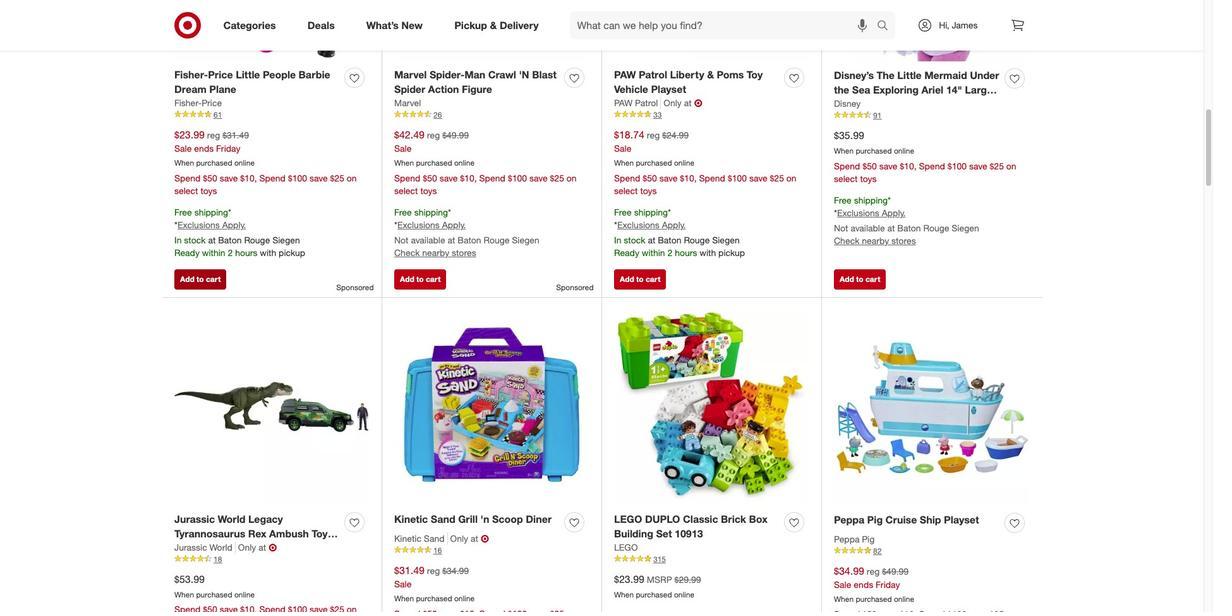 Task type: describe. For each thing, give the bounding box(es) containing it.
peppa pig link
[[835, 533, 875, 546]]

82 link
[[835, 546, 1030, 557]]

when inside $35.99 when purchased online spend $50 save $10, spend $100 save $25 on select toys
[[835, 146, 854, 155]]

large
[[966, 83, 993, 96]]

4 cart from the left
[[866, 274, 881, 284]]

¬ for rex
[[269, 541, 277, 554]]

sale inside $31.49 reg $34.99 sale when purchased online
[[395, 578, 412, 589]]

select inside the $23.99 reg $31.49 sale ends friday when purchased online spend $50 save $10, spend $100 save $25 on select toys
[[175, 185, 198, 196]]

stores for right check nearby stores button
[[892, 235, 917, 246]]

2 ready from the left
[[615, 247, 640, 258]]

blast
[[532, 68, 557, 81]]

on inside $18.74 reg $24.99 sale when purchased online spend $50 save $10, spend $100 save $25 on select toys
[[787, 172, 797, 183]]

$23.99 msrp $29.99 when purchased online
[[615, 573, 702, 599]]

kinetic sand link
[[395, 532, 448, 545]]

nearby for right check nearby stores button
[[863, 235, 890, 246]]

rex
[[248, 527, 267, 540]]

world for only
[[210, 542, 233, 552]]

jurassic world legacy tyrannosaurus rex ambush toy vehicle and action figure set link
[[175, 512, 340, 554]]

purchased inside $53.99 when purchased online
[[196, 590, 232, 599]]

when inside $53.99 when purchased online
[[175, 590, 194, 599]]

select inside $18.74 reg $24.99 sale when purchased online spend $50 save $10, spend $100 save $25 on select toys
[[615, 185, 638, 196]]

2 within from the left
[[642, 247, 666, 258]]

0 horizontal spatial &
[[490, 19, 497, 31]]

82
[[874, 546, 882, 556]]

1 pickup from the left
[[279, 247, 305, 258]]

building
[[615, 527, 654, 540]]

duplo
[[645, 513, 681, 525]]

friday for $34.99
[[876, 579, 901, 590]]

to for $18.74
[[637, 274, 644, 284]]

1 horizontal spatial playset
[[945, 513, 980, 526]]

online inside $53.99 when purchased online
[[235, 590, 255, 599]]

liberty
[[670, 68, 705, 81]]

disney
[[835, 98, 861, 109]]

free shipping * * exclusions apply. not available at baton rouge siegen check nearby stores for right check nearby stores button
[[835, 194, 980, 246]]

at inside kinetic sand only at ¬
[[471, 533, 479, 544]]

toys inside $35.99 when purchased online spend $50 save $10, spend $100 save $25 on select toys
[[861, 173, 877, 184]]

sea
[[853, 83, 871, 96]]

$25 inside $42.49 reg $49.99 sale when purchased online spend $50 save $10, spend $100 save $25 on select toys
[[550, 172, 565, 183]]

diner
[[526, 513, 552, 525]]

on inside $42.49 reg $49.99 sale when purchased online spend $50 save $10, spend $100 save $25 on select toys
[[567, 172, 577, 183]]

online inside $23.99 msrp $29.99 when purchased online
[[675, 590, 695, 599]]

on inside $35.99 when purchased online spend $50 save $10, spend $100 save $25 on select toys
[[1007, 160, 1017, 171]]

$50 inside $18.74 reg $24.99 sale when purchased online spend $50 save $10, spend $100 save $25 on select toys
[[643, 172, 657, 183]]

$24.99
[[663, 130, 689, 140]]

2 free shipping * * exclusions apply. in stock at  baton rouge siegen ready within 2 hours with pickup from the left
[[615, 206, 745, 258]]

$31.49 reg $34.99 sale when purchased online
[[395, 564, 475, 603]]

sale inside $34.99 reg $49.99 sale ends friday when purchased online
[[835, 579, 852, 590]]

marvel spider-man crawl 'n blast spider action figure link
[[395, 68, 560, 97]]

1 free shipping * * exclusions apply. in stock at  baton rouge siegen ready within 2 hours with pickup from the left
[[175, 206, 305, 258]]

$10, inside the $23.99 reg $31.49 sale ends friday when purchased online spend $50 save $10, spend $100 save $25 on select toys
[[240, 172, 257, 183]]

fisher-price link
[[175, 97, 222, 109]]

sand for only
[[424, 533, 445, 544]]

purchased inside $18.74 reg $24.99 sale when purchased online spend $50 save $10, spend $100 save $25 on select toys
[[636, 158, 672, 167]]

4 add to cart from the left
[[840, 274, 881, 284]]

$34.99 inside $34.99 reg $49.99 sale ends friday when purchased online
[[835, 565, 865, 577]]

search button
[[872, 11, 902, 42]]

when inside $42.49 reg $49.99 sale when purchased online spend $50 save $10, spend $100 save $25 on select toys
[[395, 158, 414, 167]]

fisher- for fisher-price little people barbie dream plane
[[175, 68, 208, 81]]

kinetic sand grill 'n scoop diner
[[395, 513, 552, 525]]

$35.99
[[835, 129, 865, 142]]

when inside the $23.99 reg $31.49 sale ends friday when purchased online spend $50 save $10, spend $100 save $25 on select toys
[[175, 158, 194, 167]]

select inside $35.99 when purchased online spend $50 save $10, spend $100 save $25 on select toys
[[835, 173, 858, 184]]

price for fisher-price
[[202, 97, 222, 108]]

add to cart for $23.99
[[180, 274, 221, 284]]

search
[[872, 20, 902, 33]]

toys inside the $23.99 reg $31.49 sale ends friday when purchased online spend $50 save $10, spend $100 save $25 on select toys
[[201, 185, 217, 196]]

16 link
[[395, 545, 589, 556]]

peppa for peppa pig cruise ship playset
[[835, 513, 865, 526]]

grill
[[458, 513, 478, 525]]

james
[[952, 20, 978, 30]]

check for right check nearby stores button
[[835, 235, 860, 246]]

vehicle inside jurassic world legacy tyrannosaurus rex ambush toy vehicle and action figure set
[[175, 542, 209, 554]]

18
[[214, 554, 222, 564]]

the
[[877, 69, 895, 82]]

fisher-price
[[175, 97, 222, 108]]

add to cart button for $18.74
[[615, 269, 667, 289]]

1 2 from the left
[[228, 247, 233, 258]]

4 add from the left
[[840, 274, 855, 284]]

categories link
[[213, 11, 292, 39]]

$23.99 for fisher-price little people barbie dream plane
[[175, 128, 205, 141]]

purchased inside the $23.99 reg $31.49 sale ends friday when purchased online spend $50 save $10, spend $100 save $25 on select toys
[[196, 158, 232, 167]]

$23.99 for lego duplo classic brick box building set 10913
[[615, 573, 645, 585]]

2 with from the left
[[700, 247, 716, 258]]

nearby for left check nearby stores button
[[423, 247, 450, 258]]

$53.99
[[175, 573, 205, 585]]

toys inside $42.49 reg $49.99 sale when purchased online spend $50 save $10, spend $100 save $25 on select toys
[[421, 185, 437, 196]]

paw patrol liberty & poms toy vehicle playset
[[615, 68, 763, 95]]

marvel link
[[395, 97, 421, 109]]

1 horizontal spatial check nearby stores button
[[835, 235, 917, 247]]

when inside $34.99 reg $49.99 sale ends friday when purchased online
[[835, 594, 854, 604]]

plane
[[209, 83, 236, 95]]

pickup & delivery
[[455, 19, 539, 31]]

marvel for marvel spider-man crawl 'n blast spider action figure
[[395, 68, 427, 81]]

1 with from the left
[[260, 247, 276, 258]]

fisher-price little people barbie dream plane link
[[175, 68, 340, 97]]

¬ for scoop
[[481, 532, 489, 545]]

jurassic for jurassic world only at ¬
[[175, 542, 207, 552]]

33
[[654, 110, 662, 119]]

paw for paw patrol liberty & poms toy vehicle playset
[[615, 68, 636, 81]]

reg inside $31.49 reg $34.99 sale when purchased online
[[427, 565, 440, 576]]

not for left check nearby stores button
[[395, 235, 409, 246]]

online inside $34.99 reg $49.99 sale ends friday when purchased online
[[895, 594, 915, 604]]

reg for $18.74
[[647, 130, 660, 140]]

online inside $42.49 reg $49.99 sale when purchased online spend $50 save $10, spend $100 save $25 on select toys
[[455, 158, 475, 167]]

available for right check nearby stores button
[[851, 223, 886, 234]]

kinetic for kinetic sand only at ¬
[[395, 533, 422, 544]]

$50 inside $35.99 when purchased online spend $50 save $10, spend $100 save $25 on select toys
[[863, 160, 877, 171]]

deals
[[308, 19, 335, 31]]

delivery
[[500, 19, 539, 31]]

$50 inside the $23.99 reg $31.49 sale ends friday when purchased online spend $50 save $10, spend $100 save $25 on select toys
[[203, 172, 217, 183]]

little for people
[[236, 68, 260, 81]]

only for grill
[[450, 533, 469, 544]]

when inside $31.49 reg $34.99 sale when purchased online
[[395, 594, 414, 603]]

315
[[654, 554, 666, 564]]

when inside $18.74 reg $24.99 sale when purchased online spend $50 save $10, spend $100 save $25 on select toys
[[615, 158, 634, 167]]

disney link
[[835, 97, 861, 110]]

16
[[434, 546, 442, 555]]

at inside paw patrol only at ¬
[[685, 97, 692, 108]]

$42.49 reg $49.99 sale when purchased online spend $50 save $10, spend $100 save $25 on select toys
[[395, 128, 577, 196]]

ship
[[920, 513, 942, 526]]

61 link
[[175, 109, 369, 120]]

$49.99 for $42.49
[[443, 130, 469, 140]]

$100 inside the $23.99 reg $31.49 sale ends friday when purchased online spend $50 save $10, spend $100 save $25 on select toys
[[288, 172, 307, 183]]

set inside jurassic world legacy tyrannosaurus rex ambush toy vehicle and action figure set
[[299, 542, 315, 554]]

add for $18.74
[[620, 274, 635, 284]]

ends for $34.99
[[854, 579, 874, 590]]

jurassic world legacy tyrannosaurus rex ambush toy vehicle and action figure set
[[175, 513, 328, 554]]

$25 inside $18.74 reg $24.99 sale when purchased online spend $50 save $10, spend $100 save $25 on select toys
[[770, 172, 785, 183]]

purchased inside $35.99 when purchased online spend $50 save $10, spend $100 save $25 on select toys
[[856, 146, 892, 155]]

spider-
[[430, 68, 465, 81]]

ambush
[[269, 527, 309, 540]]

crawl
[[489, 68, 517, 81]]

'n
[[519, 68, 530, 81]]

315 link
[[615, 554, 809, 565]]

$100 inside $35.99 when purchased online spend $50 save $10, spend $100 save $25 on select toys
[[948, 160, 967, 171]]

ends for $23.99
[[194, 143, 214, 153]]

add for $42.49
[[400, 274, 415, 284]]

lego for lego duplo classic brick box building set 10913
[[615, 513, 643, 525]]

disney's the little mermaid under the sea exploring ariel 14" large doll link
[[835, 68, 1000, 111]]

$25 inside $35.99 when purchased online spend $50 save $10, spend $100 save $25 on select toys
[[990, 160, 1005, 171]]

cart for $23.99
[[206, 274, 221, 284]]

stores for left check nearby stores button
[[452, 247, 476, 258]]

toy inside paw patrol liberty & poms toy vehicle playset
[[747, 68, 763, 81]]

4 add to cart button from the left
[[835, 269, 887, 289]]

classic
[[683, 513, 719, 525]]

$10, inside $18.74 reg $24.99 sale when purchased online spend $50 save $10, spend $100 save $25 on select toys
[[680, 172, 697, 183]]

kinetic sand only at ¬
[[395, 532, 489, 545]]

patrol for liberty
[[639, 68, 668, 81]]

what's new link
[[356, 11, 439, 39]]

box
[[750, 513, 768, 525]]

91 link
[[835, 110, 1030, 121]]

brick
[[721, 513, 747, 525]]

sand for grill
[[431, 513, 456, 525]]

deals link
[[297, 11, 351, 39]]

cart for $42.49
[[426, 274, 441, 284]]

fisher- for fisher-price
[[175, 97, 202, 108]]

tyrannosaurus
[[175, 527, 245, 540]]

jurassic world only at ¬
[[175, 541, 277, 554]]

purchased inside $34.99 reg $49.99 sale ends friday when purchased online
[[856, 594, 892, 604]]

26
[[434, 110, 442, 119]]

hi, james
[[940, 20, 978, 30]]

set inside lego duplo classic brick box building set 10913
[[657, 527, 672, 540]]

$53.99 when purchased online
[[175, 573, 255, 599]]

10913
[[675, 527, 703, 540]]

when inside $23.99 msrp $29.99 when purchased online
[[615, 590, 634, 599]]

'n
[[481, 513, 490, 525]]

18 link
[[175, 554, 369, 565]]



Task type: locate. For each thing, give the bounding box(es) containing it.
0 horizontal spatial $34.99
[[443, 565, 469, 576]]

world up tyrannosaurus
[[218, 513, 246, 525]]

price up 61
[[202, 97, 222, 108]]

little up exploring
[[898, 69, 922, 82]]

$42.49
[[395, 128, 425, 141]]

1 vertical spatial marvel
[[395, 97, 421, 108]]

1 ready from the left
[[175, 247, 200, 258]]

mermaid
[[925, 69, 968, 82]]

& inside paw patrol liberty & poms toy vehicle playset
[[708, 68, 715, 81]]

0 horizontal spatial stores
[[452, 247, 476, 258]]

1 jurassic from the top
[[175, 513, 215, 525]]

free shipping * * exclusions apply. not available at baton rouge siegen check nearby stores
[[835, 194, 980, 246], [395, 206, 540, 258]]

when down $18.74
[[615, 158, 634, 167]]

jurassic inside jurassic world only at ¬
[[175, 542, 207, 552]]

1 peppa from the top
[[835, 513, 865, 526]]

sale down $42.49
[[395, 143, 412, 153]]

1 vertical spatial &
[[708, 68, 715, 81]]

paw patrol only at ¬
[[615, 97, 703, 109]]

little
[[236, 68, 260, 81], [898, 69, 922, 82]]

$34.99 down peppa pig link
[[835, 565, 865, 577]]

0 vertical spatial pig
[[868, 513, 883, 526]]

0 vertical spatial kinetic
[[395, 513, 428, 525]]

pig for peppa pig
[[863, 534, 875, 544]]

online down 91 link
[[895, 146, 915, 155]]

to for $42.49
[[417, 274, 424, 284]]

add for $23.99
[[180, 274, 195, 284]]

action inside jurassic world legacy tyrannosaurus rex ambush toy vehicle and action figure set
[[232, 542, 263, 554]]

¬ for poms
[[695, 97, 703, 109]]

add to cart for $18.74
[[620, 274, 661, 284]]

4 to from the left
[[857, 274, 864, 284]]

only down paw patrol liberty & poms toy vehicle playset
[[664, 97, 682, 108]]

2 in from the left
[[615, 235, 622, 246]]

1 kinetic from the top
[[395, 513, 428, 525]]

¬ down 'n
[[481, 532, 489, 545]]

new
[[402, 19, 423, 31]]

1 paw from the top
[[615, 68, 636, 81]]

1 horizontal spatial vehicle
[[615, 83, 649, 95]]

sale down kinetic sand link
[[395, 578, 412, 589]]

0 horizontal spatial playset
[[651, 83, 687, 95]]

online down $29.99
[[675, 590, 695, 599]]

0 horizontal spatial available
[[411, 235, 446, 246]]

stock
[[184, 235, 206, 246], [624, 235, 646, 246]]

baton
[[898, 223, 922, 234], [218, 235, 242, 246], [458, 235, 482, 246], [658, 235, 682, 246]]

$25
[[990, 160, 1005, 171], [330, 172, 345, 183], [550, 172, 565, 183], [770, 172, 785, 183]]

0 horizontal spatial free shipping * * exclusions apply. not available at baton rouge siegen check nearby stores
[[395, 206, 540, 258]]

2 pickup from the left
[[719, 247, 745, 258]]

only down grill
[[450, 533, 469, 544]]

reg down 16
[[427, 565, 440, 576]]

0 vertical spatial not
[[835, 223, 849, 234]]

1 vertical spatial playset
[[945, 513, 980, 526]]

playset inside paw patrol liberty & poms toy vehicle playset
[[651, 83, 687, 95]]

3 cart from the left
[[646, 274, 661, 284]]

paw patrol link
[[615, 97, 662, 109]]

1 horizontal spatial stores
[[892, 235, 917, 246]]

0 horizontal spatial $23.99
[[175, 128, 205, 141]]

playset up paw patrol only at ¬
[[651, 83, 687, 95]]

1 fisher- from the top
[[175, 68, 208, 81]]

peppa pig
[[835, 534, 875, 544]]

0 vertical spatial available
[[851, 223, 886, 234]]

peppa pig cruise ship playset
[[835, 513, 980, 526]]

pig up the 82
[[863, 534, 875, 544]]

when down peppa pig link
[[835, 594, 854, 604]]

0 vertical spatial nearby
[[863, 235, 890, 246]]

sale
[[175, 143, 192, 153], [395, 143, 412, 153], [615, 143, 632, 153], [395, 578, 412, 589], [835, 579, 852, 590]]

lego for lego
[[615, 542, 638, 552]]

$31.49 inside $31.49 reg $34.99 sale when purchased online
[[395, 564, 425, 577]]

0 vertical spatial toy
[[747, 68, 763, 81]]

0 horizontal spatial hours
[[235, 247, 258, 258]]

sale for $42.49
[[395, 143, 412, 153]]

$23.99 inside $23.99 msrp $29.99 when purchased online
[[615, 573, 645, 585]]

only for legacy
[[238, 542, 256, 552]]

marvel for marvel
[[395, 97, 421, 108]]

apply.
[[882, 208, 906, 218], [222, 220, 246, 230], [442, 220, 466, 230], [662, 220, 686, 230]]

figure inside jurassic world legacy tyrannosaurus rex ambush toy vehicle and action figure set
[[266, 542, 296, 554]]

dream
[[175, 83, 207, 95]]

1 horizontal spatial within
[[642, 247, 666, 258]]

to for $23.99
[[197, 274, 204, 284]]

figure inside marvel spider-man crawl 'n blast spider action figure
[[462, 83, 493, 95]]

purchased down 16
[[416, 594, 452, 603]]

0 vertical spatial world
[[218, 513, 246, 525]]

purchased down msrp
[[636, 590, 672, 599]]

and
[[211, 542, 230, 554]]

playset right ship
[[945, 513, 980, 526]]

purchased inside $23.99 msrp $29.99 when purchased online
[[636, 590, 672, 599]]

1 vertical spatial paw
[[615, 97, 633, 108]]

in
[[175, 235, 182, 246], [615, 235, 622, 246]]

1 vertical spatial price
[[202, 97, 222, 108]]

$23.99 reg $31.49 sale ends friday when purchased online spend $50 save $10, spend $100 save $25 on select toys
[[175, 128, 357, 196]]

1 horizontal spatial action
[[428, 83, 459, 95]]

cart for $18.74
[[646, 274, 661, 284]]

0 horizontal spatial set
[[299, 542, 315, 554]]

26 link
[[395, 109, 589, 120]]

1 horizontal spatial with
[[700, 247, 716, 258]]

1 vertical spatial $31.49
[[395, 564, 425, 577]]

$31.49 down 61 link
[[223, 130, 249, 140]]

1 horizontal spatial not
[[835, 223, 849, 234]]

2 add to cart from the left
[[400, 274, 441, 284]]

0 horizontal spatial free shipping * * exclusions apply. in stock at  baton rouge siegen ready within 2 hours with pickup
[[175, 206, 305, 258]]

patrol inside paw patrol liberty & poms toy vehicle playset
[[639, 68, 668, 81]]

paw patrol liberty & poms toy vehicle playset image
[[615, 0, 809, 60], [615, 0, 809, 60]]

hi,
[[940, 20, 950, 30]]

0 horizontal spatial vehicle
[[175, 542, 209, 554]]

sale down $18.74
[[615, 143, 632, 153]]

peppa
[[835, 513, 865, 526], [835, 534, 860, 544]]

set down duplo
[[657, 527, 672, 540]]

kinetic sand grill 'n scoop diner link
[[395, 512, 552, 526]]

reg down 33
[[647, 130, 660, 140]]

1 within from the left
[[202, 247, 225, 258]]

toy right ambush
[[312, 527, 328, 540]]

1 horizontal spatial &
[[708, 68, 715, 81]]

select inside $42.49 reg $49.99 sale when purchased online spend $50 save $10, spend $100 save $25 on select toys
[[395, 185, 418, 196]]

0 vertical spatial fisher-
[[175, 68, 208, 81]]

with
[[260, 247, 276, 258], [700, 247, 716, 258]]

2 2 from the left
[[668, 247, 673, 258]]

0 horizontal spatial check
[[395, 247, 420, 258]]

1 horizontal spatial friday
[[876, 579, 901, 590]]

0 horizontal spatial pickup
[[279, 247, 305, 258]]

siegen
[[952, 223, 980, 234], [273, 235, 300, 246], [512, 235, 540, 246], [713, 235, 740, 246]]

figure
[[462, 83, 493, 95], [266, 542, 296, 554]]

$10,
[[900, 160, 917, 171], [240, 172, 257, 183], [460, 172, 477, 183], [680, 172, 697, 183]]

sale for $18.74
[[615, 143, 632, 153]]

only down rex
[[238, 542, 256, 552]]

pickup
[[279, 247, 305, 258], [719, 247, 745, 258]]

only inside paw patrol only at ¬
[[664, 97, 682, 108]]

1 stock from the left
[[184, 235, 206, 246]]

add to cart for $42.49
[[400, 274, 441, 284]]

marvel down spider
[[395, 97, 421, 108]]

0 horizontal spatial action
[[232, 542, 263, 554]]

when down kinetic sand link
[[395, 594, 414, 603]]

vehicle
[[615, 83, 649, 95], [175, 542, 209, 554]]

1 vertical spatial figure
[[266, 542, 296, 554]]

1 in from the left
[[175, 235, 182, 246]]

sand up kinetic sand only at ¬
[[431, 513, 456, 525]]

online down 26 link
[[455, 158, 475, 167]]

peppa pig cruise ship playset link
[[835, 513, 980, 527]]

$34.99 down kinetic sand only at ¬
[[443, 565, 469, 576]]

2 sponsored from the left
[[557, 283, 594, 292]]

jurassic world legacy tyrannosaurus rex ambush toy vehicle and action figure set image
[[175, 310, 369, 505], [175, 310, 369, 505]]

$50 inside $42.49 reg $49.99 sale when purchased online spend $50 save $10, spend $100 save $25 on select toys
[[423, 172, 437, 183]]

1 lego from the top
[[615, 513, 643, 525]]

0 horizontal spatial 2
[[228, 247, 233, 258]]

friday down 61
[[216, 143, 241, 153]]

vehicle up paw patrol link
[[615, 83, 649, 95]]

0 vertical spatial set
[[657, 527, 672, 540]]

1 vertical spatial nearby
[[423, 247, 450, 258]]

1 horizontal spatial free shipping * * exclusions apply. not available at baton rouge siegen check nearby stores
[[835, 194, 980, 246]]

0 vertical spatial vehicle
[[615, 83, 649, 95]]

figure down ambush
[[266, 542, 296, 554]]

when down $42.49
[[395, 158, 414, 167]]

2 jurassic from the top
[[175, 542, 207, 552]]

online down 16 "link"
[[455, 594, 475, 603]]

& right pickup
[[490, 19, 497, 31]]

friday inside $34.99 reg $49.99 sale ends friday when purchased online
[[876, 579, 901, 590]]

free shipping * * exclusions apply. in stock at  baton rouge siegen ready within 2 hours with pickup
[[175, 206, 305, 258], [615, 206, 745, 258]]

reg inside $42.49 reg $49.99 sale when purchased online spend $50 save $10, spend $100 save $25 on select toys
[[427, 130, 440, 140]]

ends down 61
[[194, 143, 214, 153]]

jurassic for jurassic world legacy tyrannosaurus rex ambush toy vehicle and action figure set
[[175, 513, 215, 525]]

$49.99 inside $34.99 reg $49.99 sale ends friday when purchased online
[[883, 566, 909, 577]]

categories
[[224, 19, 276, 31]]

$10, inside $42.49 reg $49.99 sale when purchased online spend $50 save $10, spend $100 save $25 on select toys
[[460, 172, 477, 183]]

price for fisher-price little people barbie dream plane
[[208, 68, 233, 81]]

reg for $23.99
[[207, 130, 220, 140]]

0 vertical spatial stores
[[892, 235, 917, 246]]

scoop
[[492, 513, 523, 525]]

91
[[874, 110, 882, 120]]

when down lego "link" on the right bottom
[[615, 590, 634, 599]]

0 horizontal spatial toy
[[312, 527, 328, 540]]

nearby
[[863, 235, 890, 246], [423, 247, 450, 258]]

0 horizontal spatial sponsored
[[337, 283, 374, 292]]

disney's the little mermaid under the sea exploring ariel 14" large doll image
[[835, 0, 1030, 61], [835, 0, 1030, 61]]

exploring
[[874, 83, 919, 96]]

0 vertical spatial figure
[[462, 83, 493, 95]]

available
[[851, 223, 886, 234], [411, 235, 446, 246]]

1 horizontal spatial pickup
[[719, 247, 745, 258]]

1 horizontal spatial 2
[[668, 247, 673, 258]]

patrol
[[639, 68, 668, 81], [635, 97, 658, 108]]

sand inside kinetic sand only at ¬
[[424, 533, 445, 544]]

2 fisher- from the top
[[175, 97, 202, 108]]

purchased down $53.99
[[196, 590, 232, 599]]

under
[[971, 69, 1000, 82]]

0 vertical spatial &
[[490, 19, 497, 31]]

little inside disney's the little mermaid under the sea exploring ariel 14" large doll
[[898, 69, 922, 82]]

1 vertical spatial not
[[395, 235, 409, 246]]

0 vertical spatial jurassic
[[175, 513, 215, 525]]

$18.74
[[615, 128, 645, 141]]

1 horizontal spatial check
[[835, 235, 860, 246]]

pickup
[[455, 19, 488, 31]]

reg inside $34.99 reg $49.99 sale ends friday when purchased online
[[867, 566, 880, 577]]

1 horizontal spatial set
[[657, 527, 672, 540]]

add
[[180, 274, 195, 284], [400, 274, 415, 284], [620, 274, 635, 284], [840, 274, 855, 284]]

1 vertical spatial pig
[[863, 534, 875, 544]]

0 horizontal spatial not
[[395, 235, 409, 246]]

online down $24.99
[[675, 158, 695, 167]]

33 link
[[615, 109, 809, 120]]

1 hours from the left
[[235, 247, 258, 258]]

2 lego from the top
[[615, 542, 638, 552]]

when
[[835, 146, 854, 155], [175, 158, 194, 167], [395, 158, 414, 167], [615, 158, 634, 167], [175, 590, 194, 599], [615, 590, 634, 599], [395, 594, 414, 603], [835, 594, 854, 604]]

paw up $18.74
[[615, 97, 633, 108]]

world for legacy
[[218, 513, 246, 525]]

paw patrol liberty & poms toy vehicle playset link
[[615, 68, 780, 97]]

reg inside $18.74 reg $24.99 sale when purchased online spend $50 save $10, spend $100 save $25 on select toys
[[647, 130, 660, 140]]

doll
[[835, 98, 853, 111]]

peppa up $34.99 reg $49.99 sale ends friday when purchased online
[[835, 534, 860, 544]]

only inside kinetic sand only at ¬
[[450, 533, 469, 544]]

3 to from the left
[[637, 274, 644, 284]]

legacy
[[248, 513, 283, 525]]

peppa up peppa pig
[[835, 513, 865, 526]]

kinetic up $31.49 reg $34.99 sale when purchased online
[[395, 533, 422, 544]]

0 horizontal spatial ready
[[175, 247, 200, 258]]

not for right check nearby stores button
[[835, 223, 849, 234]]

lego up building
[[615, 513, 643, 525]]

fisher-
[[175, 68, 208, 81], [175, 97, 202, 108]]

1 sponsored from the left
[[337, 283, 374, 292]]

sale down peppa pig link
[[835, 579, 852, 590]]

$31.49 down kinetic sand link
[[395, 564, 425, 577]]

lego inside lego duplo classic brick box building set 10913
[[615, 513, 643, 525]]

friday down the 82
[[876, 579, 901, 590]]

lego duplo classic brick box building set 10913 image
[[615, 310, 809, 505], [615, 310, 809, 505]]

online down 82 link at the right bottom
[[895, 594, 915, 604]]

sponsored for marvel spider-man crawl 'n blast spider action figure
[[557, 283, 594, 292]]

toy right poms
[[747, 68, 763, 81]]

paw inside paw patrol liberty & poms toy vehicle playset
[[615, 68, 636, 81]]

1 add from the left
[[180, 274, 195, 284]]

$49.99 down 26 link
[[443, 130, 469, 140]]

2 horizontal spatial ¬
[[695, 97, 703, 109]]

1 vertical spatial stores
[[452, 247, 476, 258]]

2 stock from the left
[[624, 235, 646, 246]]

pig left cruise
[[868, 513, 883, 526]]

1 horizontal spatial $23.99
[[615, 573, 645, 585]]

to
[[197, 274, 204, 284], [417, 274, 424, 284], [637, 274, 644, 284], [857, 274, 864, 284]]

sale inside the $23.99 reg $31.49 sale ends friday when purchased online spend $50 save $10, spend $100 save $25 on select toys
[[175, 143, 192, 153]]

jurassic world link
[[175, 541, 236, 554]]

1 vertical spatial kinetic
[[395, 533, 422, 544]]

& left poms
[[708, 68, 715, 81]]

1 vertical spatial jurassic
[[175, 542, 207, 552]]

2 add from the left
[[400, 274, 415, 284]]

1 horizontal spatial toy
[[747, 68, 763, 81]]

online down 61 link
[[235, 158, 255, 167]]

jurassic up tyrannosaurus
[[175, 513, 215, 525]]

1 vertical spatial $23.99
[[615, 573, 645, 585]]

price inside fisher-price little people barbie dream plane
[[208, 68, 233, 81]]

0 vertical spatial $49.99
[[443, 130, 469, 140]]

marvel up spider
[[395, 68, 427, 81]]

patrol inside paw patrol only at ¬
[[635, 97, 658, 108]]

1 marvel from the top
[[395, 68, 427, 81]]

kinetic sand grill 'n scoop diner image
[[395, 310, 589, 505], [395, 310, 589, 505]]

3 add to cart button from the left
[[615, 269, 667, 289]]

what's
[[367, 19, 399, 31]]

2 paw from the top
[[615, 97, 633, 108]]

add to cart
[[180, 274, 221, 284], [400, 274, 441, 284], [620, 274, 661, 284], [840, 274, 881, 284]]

0 horizontal spatial within
[[202, 247, 225, 258]]

pig
[[868, 513, 883, 526], [863, 534, 875, 544]]

$23.99 left msrp
[[615, 573, 645, 585]]

add to cart button for $23.99
[[175, 269, 227, 289]]

peppa inside peppa pig cruise ship playset link
[[835, 513, 865, 526]]

fisher- down dream
[[175, 97, 202, 108]]

sponsored for fisher-price little people barbie dream plane
[[337, 283, 374, 292]]

marvel inside marvel spider-man crawl 'n blast spider action figure
[[395, 68, 427, 81]]

1 vertical spatial check
[[395, 247, 420, 258]]

reg down 26
[[427, 130, 440, 140]]

marvel spider-man crawl 'n blast spider action figure image
[[395, 0, 589, 60], [395, 0, 589, 60]]

lego duplo classic brick box building set 10913 link
[[615, 512, 780, 541]]

purchased down $42.49
[[416, 158, 452, 167]]

1 horizontal spatial $49.99
[[883, 566, 909, 577]]

$34.99 reg $49.99 sale ends friday when purchased online
[[835, 565, 915, 604]]

2
[[228, 247, 233, 258], [668, 247, 673, 258]]

online inside $18.74 reg $24.99 sale when purchased online spend $50 save $10, spend $100 save $25 on select toys
[[675, 158, 695, 167]]

0 horizontal spatial stock
[[184, 235, 206, 246]]

$31.49 inside the $23.99 reg $31.49 sale ends friday when purchased online spend $50 save $10, spend $100 save $25 on select toys
[[223, 130, 249, 140]]

reg for $42.49
[[427, 130, 440, 140]]

msrp
[[647, 574, 673, 585]]

2 horizontal spatial only
[[664, 97, 682, 108]]

0 vertical spatial paw
[[615, 68, 636, 81]]

0 vertical spatial ends
[[194, 143, 214, 153]]

1 add to cart from the left
[[180, 274, 221, 284]]

action down rex
[[232, 542, 263, 554]]

online
[[895, 146, 915, 155], [235, 158, 255, 167], [455, 158, 475, 167], [675, 158, 695, 167], [235, 590, 255, 599], [675, 590, 695, 599], [455, 594, 475, 603], [895, 594, 915, 604]]

0 vertical spatial playset
[[651, 83, 687, 95]]

free shipping * * exclusions apply. not available at baton rouge siegen check nearby stores for left check nearby stores button
[[395, 206, 540, 258]]

$49.99
[[443, 130, 469, 140], [883, 566, 909, 577]]

friday inside the $23.99 reg $31.49 sale ends friday when purchased online spend $50 save $10, spend $100 save $25 on select toys
[[216, 143, 241, 153]]

3 add from the left
[[620, 274, 635, 284]]

0 horizontal spatial friday
[[216, 143, 241, 153]]

vehicle inside paw patrol liberty & poms toy vehicle playset
[[615, 83, 649, 95]]

when down $53.99
[[175, 590, 194, 599]]

sale inside $42.49 reg $49.99 sale when purchased online spend $50 save $10, spend $100 save $25 on select toys
[[395, 143, 412, 153]]

peppa for peppa pig
[[835, 534, 860, 544]]

2 add to cart button from the left
[[395, 269, 447, 289]]

action inside marvel spider-man crawl 'n blast spider action figure
[[428, 83, 459, 95]]

$23.99 down fisher-price link
[[175, 128, 205, 141]]

jurassic inside jurassic world legacy tyrannosaurus rex ambush toy vehicle and action figure set
[[175, 513, 215, 525]]

little inside fisher-price little people barbie dream plane
[[236, 68, 260, 81]]

reg down the 82
[[867, 566, 880, 577]]

sand up 16
[[424, 533, 445, 544]]

1 vertical spatial vehicle
[[175, 542, 209, 554]]

patrol up paw patrol only at ¬
[[639, 68, 668, 81]]

0 horizontal spatial check nearby stores button
[[395, 247, 476, 259]]

ends inside $34.99 reg $49.99 sale ends friday when purchased online
[[854, 579, 874, 590]]

0 vertical spatial peppa
[[835, 513, 865, 526]]

kinetic up kinetic sand link
[[395, 513, 428, 525]]

available for left check nearby stores button
[[411, 235, 446, 246]]

jurassic down tyrannosaurus
[[175, 542, 207, 552]]

sale down fisher-price link
[[175, 143, 192, 153]]

0 vertical spatial friday
[[216, 143, 241, 153]]

reg inside the $23.99 reg $31.49 sale ends friday when purchased online spend $50 save $10, spend $100 save $25 on select toys
[[207, 130, 220, 140]]

What can we help you find? suggestions appear below search field
[[570, 11, 881, 39]]

the
[[835, 83, 850, 96]]

on inside the $23.99 reg $31.49 sale ends friday when purchased online spend $50 save $10, spend $100 save $25 on select toys
[[347, 172, 357, 183]]

man
[[465, 68, 486, 81]]

2 peppa from the top
[[835, 534, 860, 544]]

purchased down the 82
[[856, 594, 892, 604]]

0 vertical spatial price
[[208, 68, 233, 81]]

paw inside paw patrol only at ¬
[[615, 97, 633, 108]]

2 cart from the left
[[426, 274, 441, 284]]

toy inside jurassic world legacy tyrannosaurus rex ambush toy vehicle and action figure set
[[312, 527, 328, 540]]

vehicle down tyrannosaurus
[[175, 542, 209, 554]]

paw up paw patrol link
[[615, 68, 636, 81]]

barbie
[[299, 68, 330, 81]]

1 vertical spatial fisher-
[[175, 97, 202, 108]]

$10, inside $35.99 when purchased online spend $50 save $10, spend $100 save $25 on select toys
[[900, 160, 917, 171]]

0 vertical spatial action
[[428, 83, 459, 95]]

patrol up 33
[[635, 97, 658, 108]]

1 cart from the left
[[206, 274, 221, 284]]

ariel
[[922, 83, 944, 96]]

$34.99 inside $31.49 reg $34.99 sale when purchased online
[[443, 565, 469, 576]]

figure down the man
[[462, 83, 493, 95]]

$49.99 for $34.99
[[883, 566, 909, 577]]

$25 inside the $23.99 reg $31.49 sale ends friday when purchased online spend $50 save $10, spend $100 save $25 on select toys
[[330, 172, 345, 183]]

purchased inside $31.49 reg $34.99 sale when purchased online
[[416, 594, 452, 603]]

lego down building
[[615, 542, 638, 552]]

2 hours from the left
[[675, 247, 698, 258]]

sale for $23.99
[[175, 143, 192, 153]]

¬ down ambush
[[269, 541, 277, 554]]

add to cart button for $42.49
[[395, 269, 447, 289]]

only for liberty
[[664, 97, 682, 108]]

*
[[888, 194, 891, 205], [228, 206, 231, 217], [448, 206, 451, 217], [668, 206, 671, 217], [835, 208, 838, 218], [175, 220, 178, 230], [395, 220, 398, 230], [615, 220, 618, 230]]

1 horizontal spatial $34.99
[[835, 565, 865, 577]]

1 vertical spatial $49.99
[[883, 566, 909, 577]]

when down fisher-price link
[[175, 158, 194, 167]]

2 kinetic from the top
[[395, 533, 422, 544]]

online inside $35.99 when purchased online spend $50 save $10, spend $100 save $25 on select toys
[[895, 146, 915, 155]]

pickup & delivery link
[[444, 11, 555, 39]]

ends inside the $23.99 reg $31.49 sale ends friday when purchased online spend $50 save $10, spend $100 save $25 on select toys
[[194, 143, 214, 153]]

$35.99 when purchased online spend $50 save $10, spend $100 save $25 on select toys
[[835, 129, 1017, 184]]

ends down the 82
[[854, 579, 874, 590]]

1 horizontal spatial in
[[615, 235, 622, 246]]

action down spider-
[[428, 83, 459, 95]]

1 add to cart button from the left
[[175, 269, 227, 289]]

paw for paw patrol only at ¬
[[615, 97, 633, 108]]

little up plane
[[236, 68, 260, 81]]

ends
[[194, 143, 214, 153], [854, 579, 874, 590]]

patrol for only
[[635, 97, 658, 108]]

purchased down 61
[[196, 158, 232, 167]]

1 horizontal spatial ends
[[854, 579, 874, 590]]

playset
[[651, 83, 687, 95], [945, 513, 980, 526]]

$49.99 down 82 link at the right bottom
[[883, 566, 909, 577]]

2 marvel from the top
[[395, 97, 421, 108]]

online down 18 link
[[235, 590, 255, 599]]

1 horizontal spatial stock
[[624, 235, 646, 246]]

0 horizontal spatial little
[[236, 68, 260, 81]]

$100 inside $18.74 reg $24.99 sale when purchased online spend $50 save $10, spend $100 save $25 on select toys
[[728, 172, 747, 183]]

world up '18'
[[210, 542, 233, 552]]

people
[[263, 68, 296, 81]]

kinetic inside kinetic sand only at ¬
[[395, 533, 422, 544]]

1 to from the left
[[197, 274, 204, 284]]

peppa inside peppa pig link
[[835, 534, 860, 544]]

online inside $31.49 reg $34.99 sale when purchased online
[[455, 594, 475, 603]]

spider
[[395, 83, 426, 95]]

purchased down the $35.99
[[856, 146, 892, 155]]

little for mermaid
[[898, 69, 922, 82]]

1 horizontal spatial sponsored
[[557, 283, 594, 292]]

set down ambush
[[299, 542, 315, 554]]

price up plane
[[208, 68, 233, 81]]

at inside jurassic world only at ¬
[[259, 542, 266, 552]]

lego duplo classic brick box building set 10913
[[615, 513, 768, 540]]

purchased inside $42.49 reg $49.99 sale when purchased online spend $50 save $10, spend $100 save $25 on select toys
[[416, 158, 452, 167]]

when down the $35.99
[[835, 146, 854, 155]]

2 to from the left
[[417, 274, 424, 284]]

3 add to cart from the left
[[620, 274, 661, 284]]

1 horizontal spatial nearby
[[863, 235, 890, 246]]

¬ down paw patrol liberty & poms toy vehicle playset
[[695, 97, 703, 109]]

0 vertical spatial lego
[[615, 513, 643, 525]]

peppa pig cruise ship playset image
[[835, 310, 1030, 505], [835, 310, 1030, 505]]

0 vertical spatial $31.49
[[223, 130, 249, 140]]

1 horizontal spatial only
[[450, 533, 469, 544]]

¬
[[695, 97, 703, 109], [481, 532, 489, 545], [269, 541, 277, 554]]

lego
[[615, 513, 643, 525], [615, 542, 638, 552]]

check for left check nearby stores button
[[395, 247, 420, 258]]

fisher- up dream
[[175, 68, 208, 81]]

purchased down $24.99
[[636, 158, 672, 167]]

0 vertical spatial patrol
[[639, 68, 668, 81]]

fisher- inside fisher-price little people barbie dream plane
[[175, 68, 208, 81]]

0 vertical spatial sand
[[431, 513, 456, 525]]

1 vertical spatial patrol
[[635, 97, 658, 108]]

friday for $23.99
[[216, 143, 241, 153]]

reg down 61
[[207, 130, 220, 140]]

1 vertical spatial world
[[210, 542, 233, 552]]

kinetic for kinetic sand grill 'n scoop diner
[[395, 513, 428, 525]]

1 vertical spatial ends
[[854, 579, 874, 590]]

61
[[214, 110, 222, 119]]

world inside jurassic world only at ¬
[[210, 542, 233, 552]]

lego link
[[615, 541, 638, 554]]

$100 inside $42.49 reg $49.99 sale when purchased online spend $50 save $10, spend $100 save $25 on select toys
[[508, 172, 527, 183]]

0 horizontal spatial figure
[[266, 542, 296, 554]]

fisher-price little people barbie dream plane image
[[175, 0, 369, 60], [175, 0, 369, 60]]

1 horizontal spatial ready
[[615, 247, 640, 258]]

online inside the $23.99 reg $31.49 sale ends friday when purchased online spend $50 save $10, spend $100 save $25 on select toys
[[235, 158, 255, 167]]

sale inside $18.74 reg $24.99 sale when purchased online spend $50 save $10, spend $100 save $25 on select toys
[[615, 143, 632, 153]]

toys inside $18.74 reg $24.99 sale when purchased online spend $50 save $10, spend $100 save $25 on select toys
[[641, 185, 657, 196]]

pig for peppa pig cruise ship playset
[[868, 513, 883, 526]]

only inside jurassic world only at ¬
[[238, 542, 256, 552]]

0 horizontal spatial in
[[175, 235, 182, 246]]

0 horizontal spatial $31.49
[[223, 130, 249, 140]]

1 horizontal spatial free shipping * * exclusions apply. in stock at  baton rouge siegen ready within 2 hours with pickup
[[615, 206, 745, 258]]



Task type: vqa. For each thing, say whether or not it's contained in the screenshot.
Total Sugars 8 Grm
no



